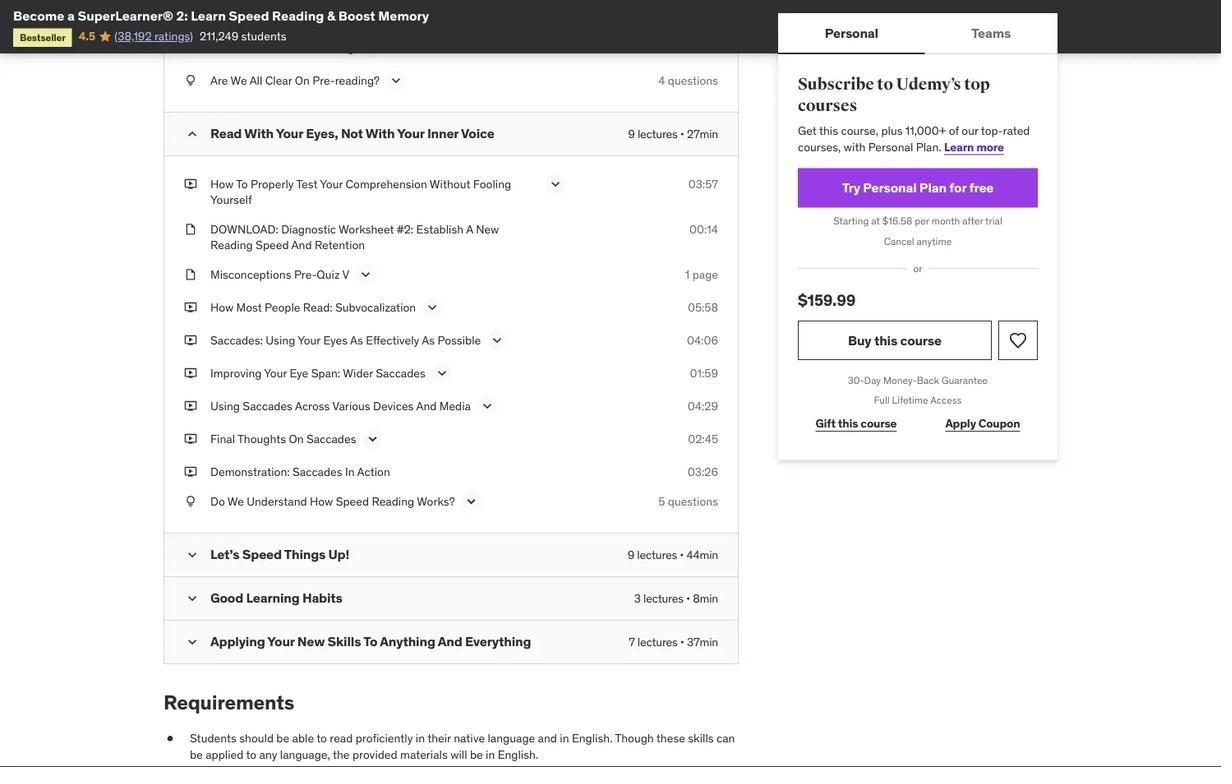 Task type: vqa. For each thing, say whether or not it's contained in the screenshot.


Task type: locate. For each thing, give the bounding box(es) containing it.
lectures right '7'
[[638, 634, 678, 649]]

#2:
[[397, 222, 414, 236]]

2 vertical spatial small image
[[184, 634, 201, 650]]

english. down language
[[498, 747, 539, 762]]

0 vertical spatial small image
[[184, 126, 201, 142]]

memory
[[378, 7, 429, 24]]

1 vertical spatial english.
[[498, 747, 539, 762]]

language,
[[280, 747, 330, 762]]

your right test at top left
[[320, 176, 343, 191]]

how down demonstration: saccades in action
[[310, 494, 333, 508]]

3 lectures • 8min
[[635, 591, 719, 605]]

& right knowledge,
[[509, 0, 516, 9]]

how up yourself
[[210, 176, 234, 191]]

we right do
[[228, 494, 244, 508]]

4 questions
[[659, 73, 719, 87]]

be left able
[[277, 731, 290, 746]]

4 xsmall image from the top
[[184, 365, 197, 381]]

get this course, plus 11,000+ of our top-rated courses, with personal plan.
[[798, 123, 1031, 154]]

let's speed things up!
[[210, 546, 350, 563]]

0 vertical spatial new
[[476, 222, 499, 236]]

1 horizontal spatial and
[[416, 399, 437, 413]]

as right eyes
[[350, 333, 363, 348]]

show lecture description image right media
[[479, 398, 496, 415]]

your right applying at the left of page
[[267, 633, 295, 650]]

2 vertical spatial this
[[838, 416, 859, 431]]

1
[[686, 267, 690, 282]]

how for how to properly test your comprehension without fooling yourself
[[210, 176, 234, 191]]

as left possible
[[422, 333, 435, 348]]

show lecture description image down boost
[[362, 39, 379, 56]]

w/h
[[210, 10, 234, 25]]

quiz
[[317, 267, 340, 282]]

try
[[842, 179, 861, 196]]

provided
[[353, 747, 398, 762]]

2 vertical spatial reading
[[372, 494, 415, 508]]

course
[[901, 332, 942, 348], [861, 416, 897, 431]]

2 vertical spatial to
[[246, 747, 257, 762]]

small image left let's
[[184, 547, 201, 563]]

44min
[[687, 547, 719, 562]]

language
[[488, 731, 535, 746]]

course inside gift this course link
[[861, 416, 897, 431]]

• left 8min
[[686, 591, 691, 605]]

to right skills
[[364, 633, 378, 650]]

demonstration:
[[210, 40, 290, 55], [210, 464, 290, 479]]

and down diagnostic
[[292, 238, 312, 252]]

to
[[878, 74, 894, 95], [317, 731, 327, 746], [246, 747, 257, 762]]

show lecture description image for how to properly test your comprehension without fooling yourself
[[548, 176, 564, 192]]

teams button
[[925, 13, 1058, 53]]

are
[[210, 73, 228, 87]]

reading inside download: diagnostic worksheet #2: establish a new reading speed and retention
[[210, 238, 253, 252]]

0 horizontal spatial course
[[861, 416, 897, 431]]

• for good learning habits
[[686, 591, 691, 605]]

speed up misconceptions pre-quiz v
[[256, 238, 289, 252]]

2 demonstration: from the top
[[210, 464, 290, 479]]

1 vertical spatial small image
[[184, 547, 201, 563]]

works?
[[417, 494, 455, 508]]

1 vertical spatial how
[[210, 300, 234, 315]]

small image
[[184, 590, 201, 607]]

0 vertical spatial course
[[901, 332, 942, 348]]

reading down the action
[[372, 494, 415, 508]]

your left the inner
[[397, 125, 425, 142]]

in
[[345, 464, 355, 479]]

1 small image from the top
[[184, 126, 201, 142]]

2 as from the left
[[422, 333, 435, 348]]

english. left "though"
[[572, 731, 613, 746]]

0 vertical spatial to
[[878, 74, 894, 95]]

new left skills
[[297, 633, 325, 650]]

0 horizontal spatial to
[[246, 747, 257, 762]]

1 horizontal spatial reading
[[272, 7, 324, 24]]

your
[[276, 125, 303, 142], [397, 125, 425, 142], [320, 176, 343, 191], [298, 333, 321, 348], [264, 366, 287, 380], [267, 633, 295, 650]]

inner
[[427, 125, 459, 142]]

1 horizontal spatial course
[[901, 332, 942, 348]]

0 vertical spatial using
[[266, 333, 295, 348]]

lectures for read with your eyes, not with your inner voice
[[638, 126, 678, 141]]

this right buy
[[875, 332, 898, 348]]

0 vertical spatial questions
[[668, 73, 719, 87]]

try personal plan for free link
[[798, 168, 1038, 208]]

learn
[[191, 7, 226, 24], [945, 139, 974, 154]]

0 vertical spatial how
[[210, 176, 234, 191]]

this right gift at the bottom right
[[838, 416, 859, 431]]

this for buy
[[875, 332, 898, 348]]

03:57
[[689, 176, 719, 191]]

9 for let's speed things up!
[[628, 547, 635, 562]]

5 xsmall image from the top
[[184, 398, 197, 414]]

final
[[210, 431, 235, 446]]

to inside the "subscribe to udemy's top courses"
[[878, 74, 894, 95]]

show lecture description image right "works?"
[[463, 493, 480, 510]]

show lecture description image up the action
[[365, 431, 381, 447]]

xsmall image for how to properly test your comprehension without fooling yourself
[[184, 176, 197, 192]]

1 vertical spatial 9
[[628, 547, 635, 562]]

students
[[241, 29, 287, 43]]

small image for let's
[[184, 547, 201, 563]]

our
[[962, 123, 979, 138]]

people
[[265, 300, 300, 315]]

show lecture description image right possible
[[489, 332, 506, 349]]

$159.99
[[798, 290, 856, 309]]

personal up $16.58
[[864, 179, 917, 196]]

211,249 students
[[200, 29, 287, 43]]

2 xsmall image from the top
[[184, 39, 197, 55]]

saccades left the in
[[293, 464, 343, 479]]

5 questions
[[659, 494, 719, 508]]

on up demonstration: saccades in action
[[289, 431, 304, 446]]

00:14
[[690, 222, 719, 236]]

1 horizontal spatial as
[[422, 333, 435, 348]]

1 horizontal spatial &
[[509, 0, 516, 9]]

1 horizontal spatial with
[[366, 125, 395, 142]]

2 horizontal spatial to
[[878, 74, 894, 95]]

2 vertical spatial pre-
[[294, 267, 317, 282]]

trial
[[986, 215, 1003, 227]]

& left boost
[[327, 7, 336, 24]]

0 vertical spatial on
[[295, 73, 310, 87]]

0 horizontal spatial and
[[292, 238, 312, 252]]

0 vertical spatial 9
[[628, 126, 635, 141]]

xsmall image
[[184, 176, 197, 192], [184, 221, 197, 237], [184, 267, 197, 283], [184, 299, 197, 316], [184, 332, 197, 348], [184, 431, 197, 447], [184, 464, 197, 480], [184, 493, 197, 509], [164, 731, 177, 747]]

anything
[[380, 633, 436, 650]]

2 vertical spatial and
[[438, 633, 463, 650]]

show lecture description image up media
[[434, 365, 450, 382]]

personal
[[825, 24, 879, 41], [869, 139, 914, 154], [864, 179, 917, 196]]

creating burning interest: perspectives, prior knowledge, & w/h questions
[[210, 0, 516, 25]]

span:
[[311, 366, 341, 380]]

1 vertical spatial demonstration:
[[210, 464, 290, 479]]

show lecture description image
[[362, 39, 379, 56], [548, 176, 564, 192], [424, 299, 441, 316], [489, 332, 506, 349], [365, 431, 381, 447], [463, 493, 480, 510]]

to down should
[[246, 747, 257, 762]]

questions for 5 questions
[[668, 494, 719, 508]]

demonstration: down thoughts
[[210, 464, 290, 479]]

this inside button
[[875, 332, 898, 348]]

understand
[[247, 494, 307, 508]]

your inside how to properly test your comprehension without fooling yourself
[[320, 176, 343, 191]]

saccades:
[[210, 333, 263, 348]]

this for get
[[820, 123, 839, 138]]

03:26
[[688, 464, 719, 479]]

personal up subscribe
[[825, 24, 879, 41]]

9 left 27min
[[628, 126, 635, 141]]

habits
[[303, 589, 343, 606]]

skills
[[328, 633, 361, 650]]

small image down small image
[[184, 634, 201, 650]]

creating
[[210, 0, 255, 9]]

show lecture description image up possible
[[424, 299, 441, 316]]

1 horizontal spatial be
[[277, 731, 290, 746]]

let's
[[210, 546, 240, 563]]

0 vertical spatial personal
[[825, 24, 879, 41]]

using saccades across various devices and media
[[210, 399, 471, 413]]

starting
[[834, 215, 869, 227]]

xsmall image for how most people read: subvocalization
[[184, 299, 197, 316]]

read
[[330, 731, 353, 746]]

and right anything
[[438, 633, 463, 650]]

1 as from the left
[[350, 333, 363, 348]]

1 with from the left
[[244, 125, 274, 142]]

final thoughts on saccades
[[210, 431, 356, 446]]

lectures for good learning habits
[[644, 591, 684, 605]]

small image left read
[[184, 126, 201, 142]]

guarantee
[[942, 374, 988, 386]]

1 vertical spatial new
[[297, 633, 325, 650]]

lectures left 27min
[[638, 126, 678, 141]]

to left udemy's
[[878, 74, 894, 95]]

reading down download:
[[210, 238, 253, 252]]

using down people
[[266, 333, 295, 348]]

0 horizontal spatial &
[[327, 7, 336, 24]]

0 vertical spatial and
[[292, 238, 312, 252]]

learn down "of"
[[945, 139, 974, 154]]

pre- up how most people read: subvocalization
[[294, 267, 317, 282]]

this
[[820, 123, 839, 138], [875, 332, 898, 348], [838, 416, 859, 431]]

course up back
[[901, 332, 942, 348]]

do we understand how speed reading works?
[[210, 494, 455, 508]]

9 for read with your eyes, not with your inner voice
[[628, 126, 635, 141]]

demonstration: for demonstration: pre-reading
[[210, 40, 290, 55]]

show lecture description image for final thoughts on saccades
[[365, 431, 381, 447]]

to right able
[[317, 731, 327, 746]]

0 vertical spatial this
[[820, 123, 839, 138]]

speed inside download: diagnostic worksheet #2: establish a new reading speed and retention
[[256, 238, 289, 252]]

courses
[[798, 95, 858, 116]]

starting at $16.58 per month after trial cancel anytime
[[834, 215, 1003, 248]]

0 vertical spatial demonstration:
[[210, 40, 290, 55]]

with
[[244, 125, 274, 142], [366, 125, 395, 142]]

1 horizontal spatial to
[[317, 731, 327, 746]]

pre- up are we all clear on pre-reading?
[[293, 40, 315, 55]]

1 vertical spatial to
[[364, 633, 378, 650]]

9 up 3
[[628, 547, 635, 562]]

2 questions from the top
[[668, 494, 719, 508]]

on right clear on the top of page
[[295, 73, 310, 87]]

burning
[[257, 0, 298, 9]]

course down full
[[861, 416, 897, 431]]

9
[[628, 126, 635, 141], [628, 547, 635, 562]]

and left media
[[416, 399, 437, 413]]

day
[[865, 374, 881, 386]]

0 vertical spatial we
[[231, 73, 247, 87]]

all
[[250, 73, 263, 87]]

0 horizontal spatial reading
[[210, 238, 253, 252]]

&
[[509, 0, 516, 9], [327, 7, 336, 24]]

2 small image from the top
[[184, 547, 201, 563]]

3 xsmall image from the top
[[184, 72, 197, 88]]

27min
[[687, 126, 719, 141]]

1 vertical spatial reading
[[210, 238, 253, 252]]

saccades down using saccades across various devices and media
[[307, 431, 356, 446]]

applying
[[210, 633, 265, 650]]

2 horizontal spatial reading
[[372, 494, 415, 508]]

2 vertical spatial how
[[310, 494, 333, 508]]

3 small image from the top
[[184, 634, 201, 650]]

• left 44min
[[680, 547, 684, 562]]

1 horizontal spatial english.
[[572, 731, 613, 746]]

1 demonstration: from the top
[[210, 40, 290, 55]]

lectures left 44min
[[637, 547, 678, 562]]

page
[[693, 267, 719, 282]]

1 vertical spatial questions
[[668, 494, 719, 508]]

in down language
[[486, 747, 495, 762]]

to up yourself
[[236, 176, 248, 191]]

able
[[292, 731, 314, 746]]

course inside buy this course button
[[901, 332, 942, 348]]

0 horizontal spatial as
[[350, 333, 363, 348]]

• left the 37min
[[681, 634, 685, 649]]

1 vertical spatial course
[[861, 416, 897, 431]]

show lecture description image right reading?
[[388, 72, 404, 89]]

1 vertical spatial personal
[[869, 139, 914, 154]]

demonstration: down questions
[[210, 40, 290, 55]]

pre- down reading
[[313, 73, 335, 87]]

in up materials on the bottom
[[416, 731, 425, 746]]

personal down plus
[[869, 139, 914, 154]]

xsmall image for are
[[184, 72, 197, 88]]

lectures for applying your new skills to anything and everything
[[638, 634, 678, 649]]

0 horizontal spatial new
[[297, 633, 325, 650]]

rated
[[1003, 123, 1031, 138]]

with right not
[[366, 125, 395, 142]]

new right a at the top of page
[[476, 222, 499, 236]]

learn up "211,249"
[[191, 7, 226, 24]]

or
[[914, 262, 923, 275]]

personal inside button
[[825, 24, 879, 41]]

0 vertical spatial english.
[[572, 731, 613, 746]]

we left all
[[231, 73, 247, 87]]

per
[[915, 215, 930, 227]]

using up the final
[[210, 399, 240, 413]]

1 horizontal spatial new
[[476, 222, 499, 236]]

yourself
[[210, 192, 252, 207]]

1 horizontal spatial to
[[364, 633, 378, 650]]

questions for 4 questions
[[668, 73, 719, 87]]

0 horizontal spatial with
[[244, 125, 274, 142]]

show lecture description image
[[388, 72, 404, 89], [358, 267, 374, 283], [434, 365, 450, 382], [479, 398, 496, 415]]

small image for applying
[[184, 634, 201, 650]]

1 questions from the top
[[668, 73, 719, 87]]

this inside get this course, plus 11,000+ of our top-rated courses, with personal plan.
[[820, 123, 839, 138]]

0 horizontal spatial using
[[210, 399, 240, 413]]

(38,192
[[115, 29, 152, 43]]

show lecture description image for how most people read: subvocalization
[[424, 299, 441, 316]]

how inside how to properly test your comprehension without fooling yourself
[[210, 176, 234, 191]]

0 horizontal spatial english.
[[498, 747, 539, 762]]

reading?
[[335, 73, 380, 87]]

0 vertical spatial to
[[236, 176, 248, 191]]

1 horizontal spatial learn
[[945, 139, 974, 154]]

saccades up thoughts
[[243, 399, 293, 413]]

1 vertical spatial and
[[416, 399, 437, 413]]

with right read
[[244, 125, 274, 142]]

up!
[[329, 546, 350, 563]]

this for gift
[[838, 416, 859, 431]]

1 vertical spatial we
[[228, 494, 244, 508]]

can
[[717, 731, 735, 746]]

saccades
[[376, 366, 426, 380], [243, 399, 293, 413], [307, 431, 356, 446], [293, 464, 343, 479]]

access
[[931, 394, 962, 407]]

lectures right 3
[[644, 591, 684, 605]]

211,249
[[200, 29, 239, 43]]

• left 27min
[[681, 126, 685, 141]]

show lecture description image for demonstration: pre-reading
[[362, 39, 379, 56]]

show lecture description image right v
[[358, 267, 374, 283]]

reading up demonstration: pre-reading
[[272, 7, 324, 24]]

2 with from the left
[[366, 125, 395, 142]]

in right and on the bottom of the page
[[560, 731, 569, 746]]

tab list containing personal
[[779, 13, 1058, 54]]

be down 'students' at the left
[[190, 747, 203, 762]]

0 vertical spatial pre-
[[293, 40, 315, 55]]

misconceptions
[[210, 267, 291, 282]]

xsmall image
[[184, 0, 197, 10], [184, 39, 197, 55], [184, 72, 197, 88], [184, 365, 197, 381], [184, 398, 197, 414]]

will
[[451, 747, 467, 762]]

subvocalization
[[335, 300, 416, 315]]

questions down 03:26
[[668, 494, 719, 508]]

lifetime
[[893, 394, 929, 407]]

small image
[[184, 126, 201, 142], [184, 547, 201, 563], [184, 634, 201, 650]]

1 vertical spatial using
[[210, 399, 240, 413]]

this up courses,
[[820, 123, 839, 138]]

be down native in the left of the page
[[470, 747, 483, 762]]

small image for read
[[184, 126, 201, 142]]

their
[[428, 731, 451, 746]]

of
[[949, 123, 959, 138]]

requirements
[[164, 690, 294, 714]]

saccades up devices at the bottom left
[[376, 366, 426, 380]]

tab list
[[779, 13, 1058, 54]]

questions right 4
[[668, 73, 719, 87]]

1 vertical spatial this
[[875, 332, 898, 348]]

how left most at top
[[210, 300, 234, 315]]

0 horizontal spatial be
[[190, 747, 203, 762]]

across
[[295, 399, 330, 413]]

0 vertical spatial reading
[[272, 7, 324, 24]]

speed up '211,249 students'
[[229, 7, 269, 24]]

diagnostic
[[281, 222, 336, 236]]

show lecture description image right "fooling"
[[548, 176, 564, 192]]

0 horizontal spatial to
[[236, 176, 248, 191]]

0 horizontal spatial learn
[[191, 7, 226, 24]]



Task type: describe. For each thing, give the bounding box(es) containing it.
1 vertical spatial to
[[317, 731, 327, 746]]

xsmall image for final thoughts on saccades
[[184, 431, 197, 447]]

read
[[210, 125, 242, 142]]

show lecture description image for improving your eye span: wider saccades
[[434, 365, 450, 382]]

eyes
[[323, 333, 348, 348]]

lectures for let's speed things up!
[[637, 547, 678, 562]]

devices
[[373, 399, 414, 413]]

new inside download: diagnostic worksheet #2: establish a new reading speed and retention
[[476, 222, 499, 236]]

do
[[210, 494, 225, 508]]

show lecture description image for are we all clear on pre-reading?
[[388, 72, 404, 89]]

buy
[[848, 332, 872, 348]]

buy this course button
[[798, 321, 992, 360]]

students
[[190, 731, 237, 746]]

read with your eyes, not with your inner voice
[[210, 125, 495, 142]]

udemy's
[[897, 74, 962, 95]]

we for do
[[228, 494, 244, 508]]

pre- for quiz
[[294, 267, 317, 282]]

xsmall image for do we understand how speed reading works?
[[184, 493, 197, 509]]

04:29
[[688, 399, 719, 413]]

5
[[659, 494, 665, 508]]

for
[[950, 179, 967, 196]]

2 horizontal spatial in
[[560, 731, 569, 746]]

& inside creating burning interest: perspectives, prior knowledge, & w/h questions
[[509, 0, 516, 9]]

proficiently
[[356, 731, 413, 746]]

full
[[874, 394, 890, 407]]

any
[[259, 747, 277, 762]]

gift
[[816, 416, 836, 431]]

learning
[[246, 589, 300, 606]]

with
[[844, 139, 866, 154]]

xsmall image for saccades: using your eyes as effectively as possible
[[184, 332, 197, 348]]

at
[[872, 215, 880, 227]]

are we all clear on pre-reading?
[[210, 73, 380, 87]]

become
[[13, 7, 64, 24]]

misconceptions pre-quiz v
[[210, 267, 349, 282]]

clear
[[265, 73, 292, 87]]

course for buy this course
[[901, 332, 942, 348]]

1 vertical spatial pre-
[[313, 73, 335, 87]]

to inside how to properly test your comprehension without fooling yourself
[[236, 176, 248, 191]]

2:
[[176, 7, 188, 24]]

2 horizontal spatial and
[[438, 633, 463, 650]]

media
[[440, 399, 471, 413]]

• for applying your new skills to anything and everything
[[681, 634, 685, 649]]

courses,
[[798, 139, 841, 154]]

your left eyes,
[[276, 125, 303, 142]]

how for how most people read: subvocalization
[[210, 300, 234, 315]]

05:58
[[688, 300, 719, 315]]

action
[[357, 464, 390, 479]]

2 horizontal spatial be
[[470, 747, 483, 762]]

interest:
[[301, 0, 344, 9]]

boost
[[339, 7, 376, 24]]

money-
[[884, 374, 917, 386]]

personal inside get this course, plus 11,000+ of our top-rated courses, with personal plan.
[[869, 139, 914, 154]]

we for are
[[231, 73, 247, 87]]

plus
[[882, 123, 903, 138]]

teams
[[972, 24, 1011, 41]]

0 horizontal spatial in
[[416, 731, 425, 746]]

properly
[[251, 176, 294, 191]]

wishlist image
[[1009, 330, 1028, 350]]

apply coupon
[[946, 416, 1021, 431]]

show lecture description image for misconceptions pre-quiz v
[[358, 267, 374, 283]]

1 horizontal spatial using
[[266, 333, 295, 348]]

1 horizontal spatial in
[[486, 747, 495, 762]]

learn more
[[945, 139, 1005, 154]]

comprehension
[[346, 176, 427, 191]]

• for let's speed things up!
[[680, 547, 684, 562]]

1 vertical spatial learn
[[945, 139, 974, 154]]

test
[[296, 176, 318, 191]]

free
[[970, 179, 994, 196]]

• for read with your eyes, not with your inner voice
[[681, 126, 685, 141]]

coupon
[[979, 416, 1021, 431]]

not
[[341, 125, 363, 142]]

demonstration: for demonstration: saccades in action
[[210, 464, 290, 479]]

questions
[[237, 10, 289, 25]]

30-
[[848, 374, 865, 386]]

course,
[[841, 123, 879, 138]]

subscribe to udemy's top courses
[[798, 74, 990, 116]]

thoughts
[[238, 431, 286, 446]]

xsmall image for demonstration:
[[184, 39, 197, 55]]

your left eyes
[[298, 333, 321, 348]]

things
[[284, 546, 326, 563]]

bestseller
[[20, 31, 66, 43]]

knowledge,
[[446, 0, 506, 9]]

apply
[[946, 416, 977, 431]]

subscribe
[[798, 74, 875, 95]]

most
[[236, 300, 262, 315]]

and
[[538, 731, 557, 746]]

show lecture description image for do we understand how speed reading works?
[[463, 493, 480, 510]]

learn more link
[[945, 139, 1005, 154]]

get
[[798, 123, 817, 138]]

apply coupon button
[[928, 407, 1038, 440]]

wider
[[343, 366, 373, 380]]

perspectives,
[[346, 0, 415, 9]]

though
[[615, 731, 654, 746]]

demonstration: saccades in action
[[210, 464, 390, 479]]

1 page
[[686, 267, 719, 282]]

should
[[239, 731, 274, 746]]

how to properly test your comprehension without fooling yourself
[[210, 176, 511, 207]]

xsmall image for misconceptions pre-quiz v
[[184, 267, 197, 283]]

1 xsmall image from the top
[[184, 0, 197, 10]]

pre- for reading
[[293, 40, 315, 55]]

gift this course
[[816, 416, 897, 431]]

good learning habits
[[210, 589, 343, 606]]

more
[[977, 139, 1005, 154]]

show lecture description image for saccades: using your eyes as effectively as possible
[[489, 332, 506, 349]]

1 vertical spatial on
[[289, 431, 304, 446]]

your left eye
[[264, 366, 287, 380]]

applying your new skills to anything and everything
[[210, 633, 531, 650]]

prior
[[418, 0, 443, 9]]

download:
[[210, 222, 279, 236]]

buy this course
[[848, 332, 942, 348]]

good
[[210, 589, 243, 606]]

without
[[430, 176, 471, 191]]

xsmall image for using
[[184, 398, 197, 414]]

xsmall image for improving
[[184, 365, 197, 381]]

course for gift this course
[[861, 416, 897, 431]]

speed down the in
[[336, 494, 369, 508]]

a
[[466, 222, 473, 236]]

speed right let's
[[242, 546, 282, 563]]

0 vertical spatial learn
[[191, 7, 226, 24]]

2 vertical spatial personal
[[864, 179, 917, 196]]

materials
[[400, 747, 448, 762]]

fooling
[[473, 176, 511, 191]]

reading
[[315, 40, 354, 55]]

and inside download: diagnostic worksheet #2: establish a new reading speed and retention
[[292, 238, 312, 252]]

v
[[342, 267, 349, 282]]

9 lectures • 27min
[[628, 126, 719, 141]]

show lecture description image for using saccades across various devices and media
[[479, 398, 496, 415]]

everything
[[465, 633, 531, 650]]

possible
[[438, 333, 481, 348]]

(38,192 ratings)
[[115, 29, 193, 43]]

download: diagnostic worksheet #2: establish a new reading speed and retention
[[210, 222, 499, 252]]



